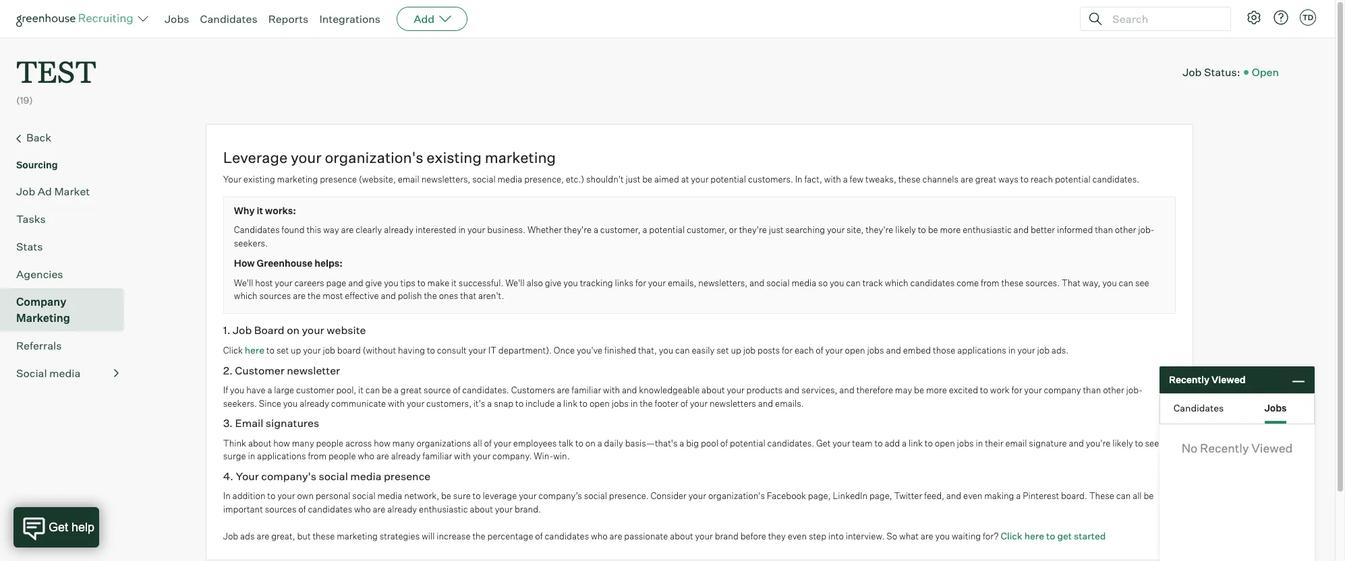 Task type: locate. For each thing, give the bounding box(es) containing it.
jobs
[[165, 12, 189, 26], [1265, 402, 1287, 414]]

applications inside think about how many people across how many organizations all of your employees talk to on a daily basis—that's a big pool of potential candidates. get your team to add a link to open jobs in their email signature and you're likely to see a surge in applications from people who are already familiar with your company. win-win.
[[257, 451, 306, 462]]

2 horizontal spatial job
[[1037, 346, 1050, 356]]

these
[[898, 174, 921, 185], [1001, 278, 1024, 289], [313, 531, 335, 542]]

0 vertical spatial candidates
[[910, 278, 955, 289]]

great left source
[[401, 385, 422, 396]]

job left ads
[[223, 531, 238, 542]]

email right their
[[1005, 438, 1027, 449]]

are down careers on the left
[[293, 291, 306, 302]]

emails.
[[775, 399, 804, 409]]

1 vertical spatial just
[[769, 225, 784, 236]]

click right for?
[[1001, 531, 1023, 542]]

1 horizontal spatial give
[[545, 278, 562, 289]]

1 vertical spatial email
[[1005, 438, 1027, 449]]

0 vertical spatial click
[[223, 346, 243, 356]]

enthusiastic inside in addition to your own personal social media network, be sure to leverage your company's social presence. consider your organization's facebook page, linkedin page, twitter feed, and even making a pinterest board. these can all be important sources of candidates who are already enthusiastic about your brand.
[[419, 504, 468, 515]]

just inside candidates found this way are clearly already interested in your business. whether they're a customer, a potential customer, or they're just searching your site, they're likely to be more enthusiastic and better informed than other job- seekers.
[[769, 225, 784, 236]]

1 vertical spatial who
[[354, 504, 371, 515]]

board
[[337, 346, 361, 356]]

to right addition
[[267, 491, 276, 502]]

1 vertical spatial jobs
[[1265, 402, 1287, 414]]

are inside in addition to your own personal social media network, be sure to leverage your company's social presence. consider your organization's facebook page, linkedin page, twitter feed, and even making a pinterest board. these can all be important sources of candidates who are already enthusiastic about your brand.
[[373, 504, 386, 515]]

1 vertical spatial enthusiastic
[[419, 504, 468, 515]]

which right track
[[885, 278, 909, 289]]

1 vertical spatial newsletters,
[[698, 278, 748, 289]]

1 vertical spatial seekers.
[[223, 399, 257, 409]]

be inside candidates found this way are clearly already interested in your business. whether they're a customer, a potential customer, or they're just searching your site, they're likely to be more enthusiastic and better informed than other job- seekers.
[[928, 225, 938, 236]]

in right interested
[[458, 225, 466, 236]]

0 horizontal spatial how
[[273, 438, 290, 449]]

informed
[[1057, 225, 1093, 236]]

click
[[223, 346, 243, 356], [1001, 531, 1023, 542]]

1 vertical spatial click
[[1001, 531, 1023, 542]]

it up the ones
[[451, 278, 457, 289]]

consider
[[651, 491, 687, 502]]

your down leverage
[[495, 504, 513, 515]]

social up "business."
[[472, 174, 496, 185]]

0 vertical spatial applications
[[958, 346, 1006, 356]]

1 vertical spatial all
[[1133, 491, 1142, 502]]

you've
[[577, 346, 603, 356]]

at
[[681, 174, 689, 185]]

0 vertical spatial in
[[795, 174, 803, 185]]

0 horizontal spatial click
[[223, 346, 243, 356]]

1 vertical spatial even
[[788, 531, 807, 542]]

link right include
[[563, 399, 578, 409]]

all
[[473, 438, 482, 449], [1133, 491, 1142, 502]]

about inside job ads are great, but these marketing strategies will increase the percentage of candidates who are passionate about your brand before they even step into interview. so what are you waiting for? click here to get started
[[670, 531, 693, 542]]

etc.)
[[566, 174, 584, 185]]

3. email signatures
[[223, 417, 319, 431]]

2 set from the left
[[717, 346, 729, 356]]

the
[[308, 291, 321, 302], [424, 291, 437, 302], [640, 399, 653, 409], [473, 531, 486, 542]]

how
[[234, 258, 255, 269]]

enthusiastic inside candidates found this way are clearly already interested in your business. whether they're a customer, a potential customer, or they're just searching your site, they're likely to be more enthusiastic and better informed than other job- seekers.
[[963, 225, 1012, 236]]

can right these
[[1116, 491, 1131, 502]]

your right 4. on the left bottom of the page
[[236, 470, 259, 484]]

it inside we'll host your careers page and give you tips to make it successful. we'll also give you tracking links for your emails, newsletters, and social media so you can track which candidates come from these sources. that way, you can see which sources are the most effective and polish the ones that aren't.
[[451, 278, 457, 289]]

here left get
[[1025, 531, 1044, 542]]

presence
[[320, 174, 357, 185], [384, 470, 431, 484]]

1 vertical spatial for
[[782, 346, 793, 356]]

are right ads
[[257, 531, 269, 542]]

2 vertical spatial candidates.
[[767, 438, 814, 449]]

1 horizontal spatial all
[[1133, 491, 1142, 502]]

2 vertical spatial candidates
[[545, 531, 589, 542]]

tab list
[[1160, 395, 1314, 424]]

jobs left candidates link
[[165, 12, 189, 26]]

tab list containing candidates
[[1160, 395, 1314, 424]]

1 vertical spatial presence
[[384, 470, 431, 484]]

great left 'ways'
[[975, 174, 996, 185]]

most
[[323, 291, 343, 302]]

reports link
[[268, 12, 309, 26]]

candidates down company's
[[545, 531, 589, 542]]

to left 'add'
[[875, 438, 883, 449]]

email inside think about how many people across how many organizations all of your employees talk to on a daily basis—that's a big pool of potential candidates. get your team to add a link to open jobs in their email signature and you're likely to see a surge in applications from people who are already familiar with your company. win-win.
[[1005, 438, 1027, 449]]

open inside if you have a large customer pool, it can be a great source of candidates. customers are familiar with and knowledgeable about your products and services, and therefore may be more excited to work for your company than other job- seekers. since you already communicate with your customers, it's a snap to include a link to open jobs in the footer of your newsletters and emails.
[[590, 399, 610, 409]]

posts
[[758, 346, 780, 356]]

of inside in addition to your own personal social media network, be sure to leverage your company's social presence. consider your organization's facebook page, linkedin page, twitter feed, and even making a pinterest board. these can all be important sources of candidates who are already enthusiastic about your brand.
[[298, 504, 306, 515]]

the inside job ads are great, but these marketing strategies will increase the percentage of candidates who are passionate about your brand before they even step into interview. so what are you waiting for? click here to get started
[[473, 531, 486, 542]]

of inside job ads are great, but these marketing strategies will increase the percentage of candidates who are passionate about your brand before they even step into interview. so what are you waiting for? click here to get started
[[535, 531, 543, 542]]

than inside candidates found this way are clearly already interested in your business. whether they're a customer, a potential customer, or they're just searching your site, they're likely to be more enthusiastic and better informed than other job- seekers.
[[1095, 225, 1113, 236]]

source
[[424, 385, 451, 396]]

job inside job ads are great, but these marketing strategies will increase the percentage of candidates who are passionate about your brand before they even step into interview. so what are you waiting for? click here to get started
[[223, 531, 238, 542]]

presence left (website,
[[320, 174, 357, 185]]

daily
[[604, 438, 623, 449]]

candidates. left get
[[767, 438, 814, 449]]

1 horizontal spatial on
[[586, 438, 596, 449]]

0 horizontal spatial it
[[257, 205, 263, 216]]

a right whether
[[594, 225, 598, 236]]

are
[[961, 174, 973, 185], [341, 225, 354, 236], [293, 291, 306, 302], [557, 385, 570, 396], [376, 451, 389, 462], [373, 504, 386, 515], [257, 531, 269, 542], [610, 531, 622, 542], [921, 531, 934, 542]]

0 horizontal spatial for
[[635, 278, 646, 289]]

2 job from the left
[[743, 346, 756, 356]]

reach
[[1031, 174, 1053, 185]]

media down referrals link
[[49, 367, 81, 380]]

0 horizontal spatial candidates
[[308, 504, 352, 515]]

1 vertical spatial organization's
[[708, 491, 765, 502]]

job ads are great, but these marketing strategies will increase the percentage of candidates who are passionate about your brand before they even step into interview. so what are you waiting for? click here to get started
[[223, 531, 1106, 542]]

marketing up works:
[[277, 174, 318, 185]]

sources
[[259, 291, 291, 302], [265, 504, 296, 515]]

0 vertical spatial open
[[845, 346, 865, 356]]

few
[[850, 174, 864, 185]]

0 vertical spatial marketing
[[485, 148, 556, 166]]

1 job from the left
[[323, 346, 335, 356]]

1 horizontal spatial great
[[975, 174, 996, 185]]

customers
[[511, 385, 555, 396]]

step
[[809, 531, 827, 542]]

0 horizontal spatial link
[[563, 399, 578, 409]]

job left ad
[[16, 185, 35, 198]]

company's
[[261, 470, 316, 484]]

potential down "aimed"
[[649, 225, 685, 236]]

in up work
[[1008, 346, 1016, 356]]

integrations link
[[319, 12, 381, 26]]

1 set from the left
[[277, 346, 289, 356]]

finished
[[605, 346, 636, 356]]

are down communicate
[[376, 451, 389, 462]]

jobs link
[[165, 12, 189, 26]]

to right the here link
[[266, 346, 275, 356]]

customers,
[[426, 399, 472, 409]]

these inside job ads are great, but these marketing strategies will increase the percentage of candidates who are passionate about your brand before they even step into interview. so what are you waiting for? click here to get started
[[313, 531, 335, 542]]

1 horizontal spatial even
[[963, 491, 983, 502]]

link inside if you have a large customer pool, it can be a great source of candidates. customers are familiar with and knowledgeable about your products and services, and therefore may be more excited to work for your company than other job- seekers. since you already communicate with your customers, it's a snap to include a link to open jobs in the footer of your newsletters and emails.
[[563, 399, 578, 409]]

1 vertical spatial candidates
[[234, 225, 280, 236]]

are inside if you have a large customer pool, it can be a great source of candidates. customers are familiar with and knowledgeable about your products and services, and therefore may be more excited to work for your company than other job- seekers. since you already communicate with your customers, it's a snap to include a link to open jobs in the footer of your newsletters and emails.
[[557, 385, 570, 396]]

0 vertical spatial for
[[635, 278, 646, 289]]

can inside "click here to set up your job board (without having to consult your it department). once you've finished that, you can easily set up job posts for each of your open jobs and embed those applications in your job ads."
[[675, 346, 690, 356]]

1 horizontal spatial many
[[392, 438, 415, 449]]

0 horizontal spatial here
[[245, 345, 265, 356]]

percentage
[[487, 531, 533, 542]]

who inside in addition to your own personal social media network, be sure to leverage your company's social presence. consider your organization's facebook page, linkedin page, twitter feed, and even making a pinterest board. these can all be important sources of candidates who are already enthusiastic about your brand.
[[354, 504, 371, 515]]

aren't.
[[478, 291, 504, 302]]

1 vertical spatial sources
[[265, 504, 296, 515]]

your left it
[[469, 346, 486, 356]]

why it works:
[[234, 205, 296, 216]]

a right making
[[1016, 491, 1021, 502]]

open inside "click here to set up your job board (without having to consult your it department). once you've finished that, you can easily set up job posts for each of your open jobs and embed those applications in your job ads."
[[845, 346, 865, 356]]

great
[[975, 174, 996, 185], [401, 385, 422, 396]]

1 horizontal spatial candidates.
[[767, 438, 814, 449]]

0 vertical spatial seekers.
[[234, 238, 268, 249]]

about inside think about how many people across how many organizations all of your employees talk to on a daily basis—that's a big pool of potential candidates. get your team to add a link to open jobs in their email signature and you're likely to see a surge in applications from people who are already familiar with your company. win-win.
[[248, 438, 271, 449]]

leverage
[[223, 148, 288, 166]]

1 vertical spatial great
[[401, 385, 422, 396]]

can inside if you have a large customer pool, it can be a great source of candidates. customers are familiar with and knowledgeable about your products and services, and therefore may be more excited to work for your company than other job- seekers. since you already communicate with your customers, it's a snap to include a link to open jobs in the footer of your newsletters and emails.
[[366, 385, 380, 396]]

3 they're from the left
[[866, 225, 894, 236]]

job- inside candidates found this way are clearly already interested in your business. whether they're a customer, a potential customer, or they're just searching your site, they're likely to be more enthusiastic and better informed than other job- seekers.
[[1138, 225, 1155, 236]]

2 horizontal spatial candidates
[[910, 278, 955, 289]]

applications inside "click here to set up your job board (without having to consult your it department). once you've finished that, you can easily set up job posts for each of your open jobs and embed those applications in your job ads."
[[958, 346, 1006, 356]]

candidates
[[910, 278, 955, 289], [308, 504, 352, 515], [545, 531, 589, 542]]

see right way,
[[1135, 278, 1149, 289]]

1 horizontal spatial they're
[[739, 225, 767, 236]]

in left their
[[976, 438, 983, 449]]

all right these
[[1133, 491, 1142, 502]]

candidates found this way are clearly already interested in your business. whether they're a customer, a potential customer, or they're just searching your site, they're likely to be more enthusiastic and better informed than other job- seekers.
[[234, 225, 1155, 249]]

already inside in addition to your own personal social media network, be sure to leverage your company's social presence. consider your organization's facebook page, linkedin page, twitter feed, and even making a pinterest board. these can all be important sources of candidates who are already enthusiastic about your brand.
[[387, 504, 417, 515]]

about down "email" at the bottom of the page
[[248, 438, 271, 449]]

1 horizontal spatial familiar
[[572, 385, 601, 396]]

1 horizontal spatial which
[[885, 278, 909, 289]]

than inside if you have a large customer pool, it can be a great source of candidates. customers are familiar with and knowledgeable about your products and services, and therefore may be more excited to work for your company than other job- seekers. since you already communicate with your customers, it's a snap to include a link to open jobs in the footer of your newsletters and emails.
[[1083, 385, 1101, 396]]

1 horizontal spatial up
[[731, 346, 741, 356]]

jobs inside if you have a large customer pool, it can be a great source of candidates. customers are familiar with and knowledgeable about your products and services, and therefore may be more excited to work for your company than other job- seekers. since you already communicate with your customers, it's a snap to include a link to open jobs in the footer of your newsletters and emails.
[[612, 399, 629, 409]]

for left each
[[782, 346, 793, 356]]

1 horizontal spatial link
[[909, 438, 923, 449]]

already
[[384, 225, 414, 236], [300, 399, 329, 409], [391, 451, 421, 462], [387, 504, 417, 515]]

2 horizontal spatial open
[[935, 438, 955, 449]]

1 horizontal spatial just
[[769, 225, 784, 236]]

sourcing
[[16, 159, 58, 170]]

marketing inside job ads are great, but these marketing strategies will increase the percentage of candidates who are passionate about your brand before they even step into interview. so what are you waiting for? click here to get started
[[337, 531, 378, 542]]

win.
[[553, 451, 570, 462]]

1 vertical spatial candidates
[[308, 504, 352, 515]]

how
[[273, 438, 290, 449], [374, 438, 390, 449]]

your
[[291, 148, 322, 166], [691, 174, 709, 185], [468, 225, 485, 236], [827, 225, 845, 236], [275, 278, 293, 289], [648, 278, 666, 289], [302, 324, 324, 337], [303, 346, 321, 356], [469, 346, 486, 356], [825, 346, 843, 356], [1018, 346, 1035, 356], [727, 385, 745, 396], [1024, 385, 1042, 396], [407, 399, 425, 409], [690, 399, 708, 409], [494, 438, 511, 449], [833, 438, 850, 449], [473, 451, 491, 462], [277, 491, 295, 502], [519, 491, 537, 502], [689, 491, 706, 502], [495, 504, 513, 515], [695, 531, 713, 542]]

you inside job ads are great, but these marketing strategies will increase the percentage of candidates who are passionate about your brand before they even step into interview. so what are you waiting for? click here to get started
[[935, 531, 950, 542]]

to inside candidates found this way are clearly already interested in your business. whether they're a customer, a potential customer, or they're just searching your site, they're likely to be more enthusiastic and better informed than other job- seekers.
[[918, 225, 926, 236]]

0 horizontal spatial viewed
[[1212, 375, 1246, 386]]

can inside in addition to your own personal social media network, be sure to leverage your company's social presence. consider your organization's facebook page, linkedin page, twitter feed, and even making a pinterest board. these can all be important sources of candidates who are already enthusiastic about your brand.
[[1116, 491, 1131, 502]]

facebook
[[767, 491, 806, 502]]

1 horizontal spatial we'll
[[505, 278, 525, 289]]

channels
[[923, 174, 959, 185]]

1 vertical spatial job-
[[1126, 385, 1143, 396]]

2 vertical spatial open
[[935, 438, 955, 449]]

you're
[[1086, 438, 1111, 449]]

1 vertical spatial likely
[[1113, 438, 1133, 449]]

for inside if you have a large customer pool, it can be a great source of candidates. customers are familiar with and knowledgeable about your products and services, and therefore may be more excited to work for your company than other job- seekers. since you already communicate with your customers, it's a snap to include a link to open jobs in the footer of your newsletters and emails.
[[1012, 385, 1022, 396]]

set
[[277, 346, 289, 356], [717, 346, 729, 356]]

to down channels
[[918, 225, 926, 236]]

candidates down recently viewed
[[1174, 402, 1224, 414]]

0 horizontal spatial great
[[401, 385, 422, 396]]

pool
[[701, 438, 718, 449]]

1 vertical spatial from
[[308, 451, 327, 462]]

1 give from the left
[[365, 278, 382, 289]]

0 vertical spatial familiar
[[572, 385, 601, 396]]

1 horizontal spatial candidates
[[545, 531, 589, 542]]

0 vertical spatial enthusiastic
[[963, 225, 1012, 236]]

candidates right "jobs" link
[[200, 12, 257, 26]]

all right organizations
[[473, 438, 482, 449]]

those
[[933, 346, 956, 356]]

but
[[297, 531, 311, 542]]

it right why
[[257, 205, 263, 216]]

0 horizontal spatial customer,
[[600, 225, 641, 236]]

in inside candidates found this way are clearly already interested in your business. whether they're a customer, a potential customer, or they're just searching your site, they're likely to be more enthusiastic and better informed than other job- seekers.
[[458, 225, 466, 236]]

about down leverage
[[470, 504, 493, 515]]

seekers. up how on the left of the page
[[234, 238, 268, 249]]

be left "aimed"
[[642, 174, 653, 185]]

if
[[223, 385, 228, 396]]

seekers. down if
[[223, 399, 257, 409]]

in addition to your own personal social media network, be sure to leverage your company's social presence. consider your organization's facebook page, linkedin page, twitter feed, and even making a pinterest board. these can all be important sources of candidates who are already enthusiastic about your brand.
[[223, 491, 1154, 515]]

in inside in addition to your own personal social media network, be sure to leverage your company's social presence. consider your organization's facebook page, linkedin page, twitter feed, and even making a pinterest board. these can all be important sources of candidates who are already enthusiastic about your brand.
[[223, 491, 231, 502]]

2 vertical spatial marketing
[[337, 531, 378, 542]]

the down careers on the left
[[308, 291, 321, 302]]

1 vertical spatial see
[[1145, 438, 1159, 449]]

for inside "click here to set up your job board (without having to consult your it department). once you've finished that, you can easily set up job posts for each of your open jobs and embed those applications in your job ads."
[[782, 346, 793, 356]]

1 page, from the left
[[808, 491, 831, 502]]

0 vertical spatial newsletters,
[[421, 174, 471, 185]]

2 horizontal spatial it
[[451, 278, 457, 289]]

reports
[[268, 12, 309, 26]]

(without
[[363, 346, 396, 356]]

1 horizontal spatial how
[[374, 438, 390, 449]]

marketing
[[16, 311, 70, 325]]

already down customer
[[300, 399, 329, 409]]

customers.
[[748, 174, 793, 185]]

are right way
[[341, 225, 354, 236]]

tasks
[[16, 212, 46, 226]]

1 horizontal spatial from
[[981, 278, 1000, 289]]

with down organizations
[[454, 451, 471, 462]]

1 vertical spatial these
[[1001, 278, 1024, 289]]

to right 'add'
[[925, 438, 933, 449]]

come
[[957, 278, 979, 289]]

greenhouse
[[257, 258, 313, 269]]

own
[[297, 491, 314, 502]]

than right "company"
[[1083, 385, 1101, 396]]

just
[[626, 174, 640, 185], [769, 225, 784, 236]]

you
[[384, 278, 398, 289], [564, 278, 578, 289], [830, 278, 844, 289], [1103, 278, 1117, 289], [659, 346, 673, 356], [230, 385, 244, 396], [283, 399, 298, 409], [935, 531, 950, 542]]

sources inside in addition to your own personal social media network, be sure to leverage your company's social presence. consider your organization's facebook page, linkedin page, twitter feed, and even making a pinterest board. these can all be important sources of candidates who are already enthusiastic about your brand.
[[265, 504, 296, 515]]

1 vertical spatial link
[[909, 438, 923, 449]]

potential inside candidates found this way are clearly already interested in your business. whether they're a customer, a potential customer, or they're just searching your site, they're likely to be more enthusiastic and better informed than other job- seekers.
[[649, 225, 685, 236]]

0 vertical spatial organization's
[[325, 148, 423, 166]]

give up effective
[[365, 278, 382, 289]]

company
[[16, 295, 66, 309]]

give
[[365, 278, 382, 289], [545, 278, 562, 289]]

1 how from the left
[[273, 438, 290, 449]]

candidates. up it's
[[462, 385, 509, 396]]

we'll down how on the left of the page
[[234, 278, 253, 289]]

interested
[[416, 225, 456, 236]]

from right come
[[981, 278, 1000, 289]]

many down "signatures" on the bottom left
[[292, 438, 314, 449]]

just left searching
[[769, 225, 784, 236]]

for inside we'll host your careers page and give you tips to make it successful. we'll also give you tracking links for your emails, newsletters, and social media so you can track which candidates come from these sources. that way, you can see which sources are the most effective and polish the ones that aren't.
[[635, 278, 646, 289]]

0 horizontal spatial existing
[[243, 174, 275, 185]]

open left their
[[935, 438, 955, 449]]

about down in addition to your own personal social media network, be sure to leverage your company's social presence. consider your organization's facebook page, linkedin page, twitter feed, and even making a pinterest board. these can all be important sources of candidates who are already enthusiastic about your brand.
[[670, 531, 693, 542]]

and left polish
[[381, 291, 396, 302]]

already right "clearly"
[[384, 225, 414, 236]]

2 they're from the left
[[739, 225, 767, 236]]

your left "company"
[[1024, 385, 1042, 396]]

job
[[323, 346, 335, 356], [743, 346, 756, 356], [1037, 346, 1050, 356]]

1 vertical spatial your
[[236, 470, 259, 484]]

how greenhouse helps:
[[234, 258, 343, 269]]

we'll host your careers page and give you tips to make it successful. we'll also give you tracking links for your emails, newsletters, and social media so you can track which candidates come from these sources. that way, you can see which sources are the most effective and polish the ones that aren't.
[[234, 278, 1149, 302]]

tweaks,
[[866, 174, 896, 185]]

1 horizontal spatial jobs
[[1265, 402, 1287, 414]]

0 vertical spatial presence
[[320, 174, 357, 185]]

are inside think about how many people across how many organizations all of your employees talk to on a daily basis—that's a big pool of potential candidates. get your team to add a link to open jobs in their email signature and you're likely to see a surge in applications from people who are already familiar with your company. win-win.
[[376, 451, 389, 462]]

1 horizontal spatial presence
[[384, 470, 431, 484]]

candidates down personal
[[308, 504, 352, 515]]

candidates inside candidates found this way are clearly already interested in your business. whether they're a customer, a potential customer, or they're just searching your site, they're likely to be more enthusiastic and better informed than other job- seekers.
[[234, 225, 280, 236]]

candidates down why it works:
[[234, 225, 280, 236]]

seekers. inside if you have a large customer pool, it can be a great source of candidates. customers are familiar with and knowledgeable about your products and services, and therefore may be more excited to work for your company than other job- seekers. since you already communicate with your customers, it's a snap to include a link to open jobs in the footer of your newsletters and emails.
[[223, 399, 257, 409]]

the inside if you have a large customer pool, it can be a great source of candidates. customers are familiar with and knowledgeable about your products and services, and therefore may be more excited to work for your company than other job- seekers. since you already communicate with your customers, it's a snap to include a link to open jobs in the footer of your newsletters and emails.
[[640, 399, 653, 409]]

2 horizontal spatial they're
[[866, 225, 894, 236]]

site,
[[847, 225, 864, 236]]

customer, down shouldn't
[[600, 225, 641, 236]]

0 horizontal spatial all
[[473, 438, 482, 449]]

1 horizontal spatial organization's
[[708, 491, 765, 502]]

host
[[255, 278, 273, 289]]

candidates. inside if you have a large customer pool, it can be a great source of candidates. customers are familiar with and knowledgeable about your products and services, and therefore may be more excited to work for your company than other job- seekers. since you already communicate with your customers, it's a snap to include a link to open jobs in the footer of your newsletters and emails.
[[462, 385, 509, 396]]

you right so
[[830, 278, 844, 289]]

seekers. inside candidates found this way are clearly already interested in your business. whether they're a customer, a potential customer, or they're just searching your site, they're likely to be more enthusiastic and better informed than other job- seekers.
[[234, 238, 268, 249]]

may
[[895, 385, 912, 396]]

and left the embed
[[886, 346, 901, 356]]

click here to get started link
[[1001, 531, 1106, 542]]

organization's inside in addition to your own personal social media network, be sure to leverage your company's social presence. consider your organization's facebook page, linkedin page, twitter feed, and even making a pinterest board. these can all be important sources of candidates who are already enthusiastic about your brand.
[[708, 491, 765, 502]]

familiar inside think about how many people across how many organizations all of your employees talk to on a daily basis—that's a big pool of potential candidates. get your team to add a link to open jobs in their email signature and you're likely to see a surge in applications from people who are already familiar with your company. win-win.
[[423, 451, 452, 462]]

other
[[1115, 225, 1136, 236], [1103, 385, 1124, 396]]

0 horizontal spatial email
[[398, 174, 420, 185]]

of down own
[[298, 504, 306, 515]]

job left posts
[[743, 346, 756, 356]]

company marketing link
[[16, 294, 119, 326]]

are up 'strategies'
[[373, 504, 386, 515]]

see inside think about how many people across how many organizations all of your employees talk to on a daily basis—that's a big pool of potential candidates. get your team to add a link to open jobs in their email signature and you're likely to see a surge in applications from people who are already familiar with your company. win-win.
[[1145, 438, 1159, 449]]

and inside "click here to set up your job board (without having to consult your it department). once you've finished that, you can easily set up job posts for each of your open jobs and embed those applications in your job ads."
[[886, 346, 901, 356]]

polish
[[398, 291, 422, 302]]

of right percentage
[[535, 531, 543, 542]]

which down host at the left of the page
[[234, 291, 257, 302]]

newsletters, right emails,
[[698, 278, 748, 289]]

1 vertical spatial open
[[590, 399, 610, 409]]

you right that, at the bottom of the page
[[659, 346, 673, 356]]

likely inside candidates found this way are clearly already interested in your business. whether they're a customer, a potential customer, or they're just searching your site, they're likely to be more enthusiastic and better informed than other job- seekers.
[[895, 225, 916, 236]]

since
[[259, 399, 281, 409]]

1 horizontal spatial customer,
[[687, 225, 727, 236]]

even right they
[[788, 531, 807, 542]]

0 horizontal spatial jobs
[[612, 399, 629, 409]]

1 we'll from the left
[[234, 278, 253, 289]]

candidates inside in addition to your own personal social media network, be sure to leverage your company's social presence. consider your organization's facebook page, linkedin page, twitter feed, and even making a pinterest board. these can all be important sources of candidates who are already enthusiastic about your brand.
[[308, 504, 352, 515]]

1 horizontal spatial it
[[358, 385, 364, 396]]

2 how from the left
[[374, 438, 390, 449]]

to right the you're
[[1135, 438, 1143, 449]]

even inside in addition to your own personal social media network, be sure to leverage your company's social presence. consider your organization's facebook page, linkedin page, twitter feed, and even making a pinterest board. these can all be important sources of candidates who are already enthusiastic about your brand.
[[963, 491, 983, 502]]

many
[[292, 438, 314, 449], [392, 438, 415, 449]]

1 vertical spatial marketing
[[277, 174, 318, 185]]

0 horizontal spatial we'll
[[234, 278, 253, 289]]

clearly
[[356, 225, 382, 236]]

1 vertical spatial viewed
[[1252, 441, 1293, 456]]

0 horizontal spatial open
[[590, 399, 610, 409]]

0 vertical spatial even
[[963, 491, 983, 502]]

0 horizontal spatial page,
[[808, 491, 831, 502]]

2 up from the left
[[731, 346, 741, 356]]

in
[[458, 225, 466, 236], [1008, 346, 1016, 356], [631, 399, 638, 409], [976, 438, 983, 449], [248, 451, 255, 462]]

and left the better at the top
[[1014, 225, 1029, 236]]



Task type: vqa. For each thing, say whether or not it's contained in the screenshot.
of
yes



Task type: describe. For each thing, give the bounding box(es) containing it.
0 vertical spatial which
[[885, 278, 909, 289]]

you left the tips at the left of the page
[[384, 278, 398, 289]]

0 vertical spatial your
[[223, 174, 241, 185]]

social media
[[16, 367, 81, 380]]

candidates. inside think about how many people across how many organizations all of your employees talk to on a daily basis—that's a big pool of potential candidates. get your team to add a link to open jobs in their email signature and you're likely to see a surge in applications from people who are already familiar with your company. win-win.
[[767, 438, 814, 449]]

are inside candidates found this way are clearly already interested in your business. whether they're a customer, a potential customer, or they're just searching your site, they're likely to be more enthusiastic and better informed than other job- seekers.
[[341, 225, 354, 236]]

familiar inside if you have a large customer pool, it can be a great source of candidates. customers are familiar with and knowledgeable about your products and services, and therefore may be more excited to work for your company than other job- seekers. since you already communicate with your customers, it's a snap to include a link to open jobs in the footer of your newsletters and emails.
[[572, 385, 601, 396]]

to right having
[[427, 346, 435, 356]]

can left track
[[846, 278, 861, 289]]

a left daily
[[598, 438, 602, 449]]

1 horizontal spatial in
[[795, 174, 803, 185]]

to right include
[[579, 399, 588, 409]]

employees
[[513, 438, 557, 449]]

network,
[[404, 491, 439, 502]]

3 job from the left
[[1037, 346, 1050, 356]]

and up emails.
[[785, 385, 800, 396]]

board.
[[1061, 491, 1087, 502]]

(19)
[[16, 95, 33, 106]]

to right 'ways'
[[1021, 174, 1029, 185]]

1.
[[223, 324, 230, 337]]

your right footer
[[690, 399, 708, 409]]

2 page, from the left
[[870, 491, 892, 502]]

can right way,
[[1119, 278, 1133, 289]]

email
[[235, 417, 263, 431]]

your left "business."
[[468, 225, 485, 236]]

0 vertical spatial great
[[975, 174, 996, 185]]

linkedin
[[833, 491, 868, 502]]

your left website
[[302, 324, 324, 337]]

open inside think about how many people across how many organizations all of your employees talk to on a daily basis—that's a big pool of potential candidates. get your team to add a link to open jobs in their email signature and you're likely to see a surge in applications from people who are already familiar with your company. win-win.
[[935, 438, 955, 449]]

the down make
[[424, 291, 437, 302]]

and inside candidates found this way are clearly already interested in your business. whether they're a customer, a potential customer, or they're just searching your site, they're likely to be more enthusiastic and better informed than other job- seekers.
[[1014, 225, 1029, 236]]

waiting
[[952, 531, 981, 542]]

a right 'add'
[[902, 438, 907, 449]]

your up company.
[[494, 438, 511, 449]]

and left knowledgeable
[[622, 385, 637, 396]]

important
[[223, 504, 263, 515]]

are left passionate
[[610, 531, 622, 542]]

already inside if you have a large customer pool, it can be a great source of candidates. customers are familiar with and knowledgeable about your products and services, and therefore may be more excited to work for your company than other job- seekers. since you already communicate with your customers, it's a snap to include a link to open jobs in the footer of your newsletters and emails.
[[300, 399, 329, 409]]

it's
[[474, 399, 485, 409]]

2 we'll from the left
[[505, 278, 525, 289]]

basis—that's
[[625, 438, 678, 449]]

potential inside think about how many people across how many organizations all of your employees talk to on a daily basis—that's a big pool of potential candidates. get your team to add a link to open jobs in their email signature and you're likely to see a surge in applications from people who are already familiar with your company. win-win.
[[730, 438, 766, 449]]

of down it's
[[484, 438, 492, 449]]

2 many from the left
[[392, 438, 415, 449]]

and down products
[[758, 399, 773, 409]]

1 horizontal spatial here
[[1025, 531, 1044, 542]]

1 vertical spatial existing
[[243, 174, 275, 185]]

see inside we'll host your careers page and give you tips to make it successful. we'll also give you tracking links for your emails, newsletters, and social media so you can track which candidates come from these sources. that way, you can see which sources are the most effective and polish the ones that aren't.
[[1135, 278, 1149, 289]]

candidates for candidates found this way are clearly already interested in your business. whether they're a customer, a potential customer, or they're just searching your site, they're likely to be more enthusiastic and better informed than other job- seekers.
[[234, 225, 280, 236]]

job right 1.
[[233, 324, 252, 337]]

your up newsletters
[[727, 385, 745, 396]]

and inside in addition to your own personal social media network, be sure to leverage your company's social presence. consider your organization's facebook page, linkedin page, twitter feed, and even making a pinterest board. these can all be important sources of candidates who are already enthusiastic about your brand.
[[946, 491, 962, 502]]

with right fact,
[[824, 174, 841, 185]]

social right personal
[[352, 491, 376, 502]]

company.
[[493, 451, 532, 462]]

all inside in addition to your own personal social media network, be sure to leverage your company's social presence. consider your organization's facebook page, linkedin page, twitter feed, and even making a pinterest board. these can all be important sources of candidates who are already enthusiastic about your brand.
[[1133, 491, 1142, 502]]

from inside think about how many people across how many organizations all of your employees talk to on a daily basis—that's a big pool of potential candidates. get your team to add a link to open jobs in their email signature and you're likely to see a surge in applications from people who are already familiar with your company. win-win.
[[308, 451, 327, 462]]

your right consider
[[689, 491, 706, 502]]

across
[[345, 438, 372, 449]]

sources inside we'll host your careers page and give you tips to make it successful. we'll also give you tracking links for your emails, newsletters, and social media so you can track which candidates come from these sources. that way, you can see which sources are the most effective and polish the ones that aren't.
[[259, 291, 291, 302]]

a left few at the right of page
[[843, 174, 848, 185]]

having
[[398, 346, 425, 356]]

0 horizontal spatial newsletters,
[[421, 174, 471, 185]]

also
[[527, 278, 543, 289]]

2 horizontal spatial marketing
[[485, 148, 556, 166]]

organizations
[[417, 438, 471, 449]]

to right snap
[[515, 399, 524, 409]]

fact,
[[805, 174, 822, 185]]

test (19)
[[16, 51, 96, 106]]

better
[[1031, 225, 1055, 236]]

all inside think about how many people across how many organizations all of your employees talk to on a daily basis—that's a big pool of potential candidates. get your team to add a link to open jobs in their email signature and you're likely to see a surge in applications from people who are already familiar with your company. win-win.
[[473, 438, 482, 449]]

a inside in addition to your own personal social media network, be sure to leverage your company's social presence. consider your organization's facebook page, linkedin page, twitter feed, and even making a pinterest board. these can all be important sources of candidates who are already enthusiastic about your brand.
[[1016, 491, 1021, 502]]

you down large
[[283, 399, 298, 409]]

presence,
[[524, 174, 564, 185]]

greenhouse recruiting image
[[16, 11, 138, 27]]

to left work
[[980, 385, 988, 396]]

about inside in addition to your own personal social media network, be sure to leverage your company's social presence. consider your organization's facebook page, linkedin page, twitter feed, and even making a pinterest board. these can all be important sources of candidates who are already enthusiastic about your brand.
[[470, 504, 493, 515]]

surge
[[223, 451, 246, 462]]

if you have a large customer pool, it can be a great source of candidates. customers are familiar with and knowledgeable about your products and services, and therefore may be more excited to work for your company than other job- seekers. since you already communicate with your customers, it's a snap to include a link to open jobs in the footer of your newsletters and emails.
[[223, 385, 1143, 409]]

be right these
[[1144, 491, 1154, 502]]

your left company.
[[473, 451, 491, 462]]

of right pool
[[720, 438, 728, 449]]

agencies
[[16, 268, 63, 281]]

your right the at
[[691, 174, 709, 185]]

social inside we'll host your careers page and give you tips to make it successful. we'll also give you tracking links for your emails, newsletters, and social media so you can track which candidates come from these sources. that way, you can see which sources are the most effective and polish the ones that aren't.
[[767, 278, 790, 289]]

0 vertical spatial email
[[398, 174, 420, 185]]

with right communicate
[[388, 399, 405, 409]]

to inside we'll host your careers page and give you tips to make it successful. we'll also give you tracking links for your emails, newsletters, and social media so you can track which candidates come from these sources. that way, you can see which sources are the most effective and polish the ones that aren't.
[[417, 278, 426, 289]]

click inside "click here to set up your job board (without having to consult your it department). once you've finished that, you can easily set up job posts for each of your open jobs and embed those applications in your job ads."
[[223, 346, 243, 356]]

and right services,
[[839, 385, 855, 396]]

2 give from the left
[[545, 278, 562, 289]]

1 they're from the left
[[564, 225, 592, 236]]

job for job status:
[[1183, 65, 1202, 79]]

are right what
[[921, 531, 934, 542]]

department).
[[498, 346, 552, 356]]

excited
[[949, 385, 978, 396]]

great inside if you have a large customer pool, it can be a great source of candidates. customers are familiar with and knowledgeable about your products and services, and therefore may be more excited to work for your company than other job- seekers. since you already communicate with your customers, it's a snap to include a link to open jobs in the footer of your newsletters and emails.
[[401, 385, 422, 396]]

a up since
[[267, 385, 272, 396]]

back link
[[16, 129, 119, 147]]

0 horizontal spatial presence
[[320, 174, 357, 185]]

media down the across
[[350, 470, 382, 484]]

into
[[828, 531, 844, 542]]

of right footer
[[680, 399, 688, 409]]

company
[[1044, 385, 1081, 396]]

1 vertical spatial recently
[[1200, 441, 1249, 456]]

it inside if you have a large customer pool, it can be a great source of candidates. customers are familiar with and knowledgeable about your products and services, and therefore may be more excited to work for your company than other job- seekers. since you already communicate with your customers, it's a snap to include a link to open jobs in the footer of your newsletters and emails.
[[358, 385, 364, 396]]

products
[[747, 385, 783, 396]]

to right sure
[[473, 491, 481, 502]]

your left ads.
[[1018, 346, 1035, 356]]

2. customer newsletter
[[223, 364, 340, 378]]

be left sure
[[441, 491, 451, 502]]

1 vertical spatial people
[[329, 451, 356, 462]]

your right leverage
[[291, 148, 322, 166]]

job- inside if you have a large customer pool, it can be a great source of candidates. customers are familiar with and knowledgeable about your products and services, and therefore may be more excited to work for your company than other job- seekers. since you already communicate with your customers, it's a snap to include a link to open jobs in the footer of your newsletters and emails.
[[1126, 385, 1143, 396]]

a down your existing marketing presence (website, email newsletters, social media presence, etc.) shouldn't just be aimed at your potential customers. in fact, with a few tweaks, these channels are great ways to reach potential candidates.
[[643, 225, 647, 236]]

your left emails,
[[648, 278, 666, 289]]

team
[[852, 438, 873, 449]]

configure image
[[1246, 9, 1262, 26]]

open
[[1252, 65, 1279, 79]]

these inside we'll host your careers page and give you tips to make it successful. we'll also give you tracking links for your emails, newsletters, and social media so you can track which candidates come from these sources. that way, you can see which sources are the most effective and polish the ones that aren't.
[[1001, 278, 1024, 289]]

social left presence.
[[584, 491, 607, 502]]

newsletters, inside we'll host your careers page and give you tips to make it successful. we'll also give you tracking links for your emails, newsletters, and social media so you can track which candidates come from these sources. that way, you can see which sources are the most effective and polish the ones that aren't.
[[698, 278, 748, 289]]

increase
[[437, 531, 471, 542]]

your down greenhouse
[[275, 278, 293, 289]]

job for job ads are great, but these marketing strategies will increase the percentage of candidates who are passionate about your brand before they even step into interview. so what are you waiting for? click here to get started
[[223, 531, 238, 542]]

candidates inside job ads are great, but these marketing strategies will increase the percentage of candidates who are passionate about your brand before they even step into interview. so what are you waiting for? click here to get started
[[545, 531, 589, 542]]

you left tracking
[[564, 278, 578, 289]]

and inside think about how many people across how many organizations all of your employees talk to on a daily basis—that's a big pool of potential candidates. get your team to add a link to open jobs in their email signature and you're likely to see a surge in applications from people who are already familiar with your company. win-win.
[[1069, 438, 1084, 449]]

job for job ad market
[[16, 185, 35, 198]]

your left site,
[[827, 225, 845, 236]]

0 horizontal spatial marketing
[[277, 174, 318, 185]]

be right may
[[914, 385, 924, 396]]

signatures
[[266, 417, 319, 431]]

ads.
[[1052, 346, 1069, 356]]

talk
[[559, 438, 574, 449]]

you inside "click here to set up your job board (without having to consult your it department). once you've finished that, you can easily set up job posts for each of your open jobs and embed those applications in your job ads."
[[659, 346, 673, 356]]

jobs inside think about how many people across how many organizations all of your employees talk to on a daily basis—that's a big pool of potential candidates. get your team to add a link to open jobs in their email signature and you're likely to see a surge in applications from people who are already familiar with your company. win-win.
[[957, 438, 974, 449]]

no recently viewed
[[1182, 441, 1293, 456]]

0 vertical spatial these
[[898, 174, 921, 185]]

way,
[[1083, 278, 1101, 289]]

their
[[985, 438, 1004, 449]]

0 vertical spatial existing
[[427, 148, 482, 166]]

even inside job ads are great, but these marketing strategies will increase the percentage of candidates who are passionate about your brand before they even step into interview. so what are you waiting for? click here to get started
[[788, 531, 807, 542]]

it
[[488, 346, 497, 356]]

no
[[1182, 441, 1198, 456]]

company's
[[539, 491, 582, 502]]

social up personal
[[319, 470, 348, 484]]

or
[[729, 225, 737, 236]]

website
[[327, 324, 366, 337]]

sure
[[453, 491, 471, 502]]

candidates inside we'll host your careers page and give you tips to make it successful. we'll also give you tracking links for your emails, newsletters, and social media so you can track which candidates come from these sources. that way, you can see which sources are the most effective and polish the ones that aren't.
[[910, 278, 955, 289]]

your down source
[[407, 399, 425, 409]]

with inside think about how many people across how many organizations all of your employees talk to on a daily basis—that's a big pool of potential candidates. get your team to add a link to open jobs in their email signature and you're likely to see a surge in applications from people who are already familiar with your company. win-win.
[[454, 451, 471, 462]]

customer
[[296, 385, 334, 396]]

be up communicate
[[382, 385, 392, 396]]

your right each
[[825, 346, 843, 356]]

and left so
[[749, 278, 765, 289]]

about inside if you have a large customer pool, it can be a great source of candidates. customers are familiar with and knowledgeable about your products and services, and therefore may be more excited to work for your company than other job- seekers. since you already communicate with your customers, it's a snap to include a link to open jobs in the footer of your newsletters and emails.
[[702, 385, 725, 396]]

0 vertical spatial viewed
[[1212, 375, 1246, 386]]

pool,
[[336, 385, 356, 396]]

embed
[[903, 346, 931, 356]]

for?
[[983, 531, 999, 542]]

link inside think about how many people across how many organizations all of your employees talk to on a daily basis—that's a big pool of potential candidates. get your team to add a link to open jobs in their email signature and you're likely to see a surge in applications from people who are already familiar with your company. win-win.
[[909, 438, 923, 449]]

candidates inside tab list
[[1174, 402, 1224, 414]]

you right if
[[230, 385, 244, 396]]

media inside we'll host your careers page and give you tips to make it successful. we'll also give you tracking links for your emails, newsletters, and social media so you can track which candidates come from these sources. that way, you can see which sources are the most effective and polish the ones that aren't.
[[792, 278, 816, 289]]

0 vertical spatial people
[[316, 438, 344, 449]]

media left the presence,
[[498, 174, 522, 185]]

2 customer, from the left
[[687, 225, 727, 236]]

consult
[[437, 346, 467, 356]]

footer
[[655, 399, 679, 409]]

tasks link
[[16, 211, 119, 227]]

back
[[26, 131, 51, 144]]

2.
[[223, 364, 233, 378]]

your left own
[[277, 491, 295, 502]]

Search text field
[[1109, 9, 1218, 29]]

are inside we'll host your careers page and give you tips to make it successful. we'll also give you tracking links for your emails, newsletters, and social media so you can track which candidates come from these sources. that way, you can see which sources are the most effective and polish the ones that aren't.
[[293, 291, 306, 302]]

a right include
[[557, 399, 561, 409]]

in inside if you have a large customer pool, it can be a great source of candidates. customers are familiar with and knowledgeable about your products and services, and therefore may be more excited to work for your company than other job- seekers. since you already communicate with your customers, it's a snap to include a link to open jobs in the footer of your newsletters and emails.
[[631, 399, 638, 409]]

already inside candidates found this way are clearly already interested in your business. whether they're a customer, a potential customer, or they're just searching your site, they're likely to be more enthusiastic and better informed than other job- seekers.
[[384, 225, 414, 236]]

your right get
[[833, 438, 850, 449]]

1 vertical spatial which
[[234, 291, 257, 302]]

more inside if you have a large customer pool, it can be a great source of candidates. customers are familiar with and knowledgeable about your products and services, and therefore may be more excited to work for your company than other job- seekers. since you already communicate with your customers, it's a snap to include a link to open jobs in the footer of your newsletters and emails.
[[926, 385, 947, 396]]

get
[[1057, 531, 1072, 542]]

to left get
[[1046, 531, 1055, 542]]

media inside in addition to your own personal social media network, be sure to leverage your company's social presence. consider your organization's facebook page, linkedin page, twitter feed, and even making a pinterest board. these can all be important sources of candidates who are already enthusiastic about your brand.
[[377, 491, 402, 502]]

who inside job ads are great, but these marketing strategies will increase the percentage of candidates who are passionate about your brand before they even step into interview. so what are you waiting for? click here to get started
[[591, 531, 608, 542]]

jobs inside tab list
[[1265, 402, 1287, 414]]

0 horizontal spatial organization's
[[325, 148, 423, 166]]

potential right 'reach'
[[1055, 174, 1091, 185]]

on inside think about how many people across how many organizations all of your employees talk to on a daily basis—that's a big pool of potential candidates. get your team to add a link to open jobs in their email signature and you're likely to see a surge in applications from people who are already familiar with your company. win-win.
[[586, 438, 596, 449]]

ad
[[38, 185, 52, 198]]

0 vertical spatial here
[[245, 345, 265, 356]]

agencies link
[[16, 266, 119, 282]]

and up effective
[[348, 278, 363, 289]]

potential left customers.
[[711, 174, 746, 185]]

a right it's
[[487, 399, 492, 409]]

your existing marketing presence (website, email newsletters, social media presence, etc.) shouldn't just be aimed at your potential customers. in fact, with a few tweaks, these channels are great ways to reach potential candidates.
[[223, 174, 1140, 185]]

will
[[422, 531, 435, 542]]

your inside job ads are great, but these marketing strategies will increase the percentage of candidates who are passionate about your brand before they even step into interview. so what are you waiting for? click here to get started
[[695, 531, 713, 542]]

ads
[[240, 531, 255, 542]]

easily
[[692, 346, 715, 356]]

newsletters
[[710, 399, 756, 409]]

in right surge
[[248, 451, 255, 462]]

1 many from the left
[[292, 438, 314, 449]]

so
[[818, 278, 828, 289]]

1 up from the left
[[291, 346, 301, 356]]

a left no
[[1161, 438, 1166, 449]]

0 vertical spatial recently
[[1169, 375, 1210, 386]]

from inside we'll host your careers page and give you tips to make it successful. we'll also give you tracking links for your emails, newsletters, and social media so you can track which candidates come from these sources. that way, you can see which sources are the most effective and polish the ones that aren't.
[[981, 278, 1000, 289]]

with down finished
[[603, 385, 620, 396]]

candidates link
[[200, 12, 257, 26]]

jobs inside "click here to set up your job board (without having to consult your it department). once you've finished that, you can easily set up job posts for each of your open jobs and embed those applications in your job ads."
[[867, 346, 884, 356]]

of up customers,
[[453, 385, 460, 396]]

social media link
[[16, 365, 119, 382]]

0 horizontal spatial on
[[287, 324, 300, 337]]

your up newsletter at left bottom
[[303, 346, 321, 356]]

a left source
[[394, 385, 399, 396]]

market
[[54, 185, 90, 198]]

business.
[[487, 225, 526, 236]]

other inside if you have a large customer pool, it can be a great source of candidates. customers are familiar with and knowledgeable about your products and services, and therefore may be more excited to work for your company than other job- seekers. since you already communicate with your customers, it's a snap to include a link to open jobs in the footer of your newsletters and emails.
[[1103, 385, 1124, 396]]

they
[[768, 531, 786, 542]]

are right channels
[[961, 174, 973, 185]]

why
[[234, 205, 255, 216]]

integrations
[[319, 12, 381, 26]]

more inside candidates found this way are clearly already interested in your business. whether they're a customer, a potential customer, or they're just searching your site, they're likely to be more enthusiastic and better informed than other job- seekers.
[[940, 225, 961, 236]]

you right way,
[[1103, 278, 1117, 289]]

who inside think about how many people across how many organizations all of your employees talk to on a daily basis—that's a big pool of potential candidates. get your team to add a link to open jobs in their email signature and you're likely to see a surge in applications from people who are already familiar with your company. win-win.
[[358, 451, 374, 462]]

once
[[554, 346, 575, 356]]

to right talk
[[575, 438, 584, 449]]

3.
[[223, 417, 233, 431]]

your up brand.
[[519, 491, 537, 502]]

1 customer, from the left
[[600, 225, 641, 236]]

likely inside think about how many people across how many organizations all of your employees talk to on a daily basis—that's a big pool of potential candidates. get your team to add a link to open jobs in their email signature and you're likely to see a surge in applications from people who are already familiar with your company. win-win.
[[1113, 438, 1133, 449]]

candidates for candidates link
[[200, 12, 257, 26]]

shouldn't
[[586, 174, 624, 185]]

leverage
[[483, 491, 517, 502]]

a left big
[[680, 438, 684, 449]]

2 horizontal spatial candidates.
[[1093, 174, 1140, 185]]

each
[[795, 346, 814, 356]]

brand.
[[515, 504, 541, 515]]

in inside "click here to set up your job board (without having to consult your it department). once you've finished that, you can easily set up job posts for each of your open jobs and embed those applications in your job ads."
[[1008, 346, 1016, 356]]

board
[[254, 324, 284, 337]]

of inside "click here to set up your job board (without having to consult your it department). once you've finished that, you can easily set up job posts for each of your open jobs and embed those applications in your job ads."
[[816, 346, 823, 356]]

what
[[899, 531, 919, 542]]

test
[[16, 51, 96, 91]]

knowledgeable
[[639, 385, 700, 396]]

0 vertical spatial jobs
[[165, 12, 189, 26]]

0 vertical spatial just
[[626, 174, 640, 185]]

that
[[460, 291, 476, 302]]

already inside think about how many people across how many organizations all of your employees talk to on a daily basis—that's a big pool of potential candidates. get your team to add a link to open jobs in their email signature and you're likely to see a surge in applications from people who are already familiar with your company. win-win.
[[391, 451, 421, 462]]



